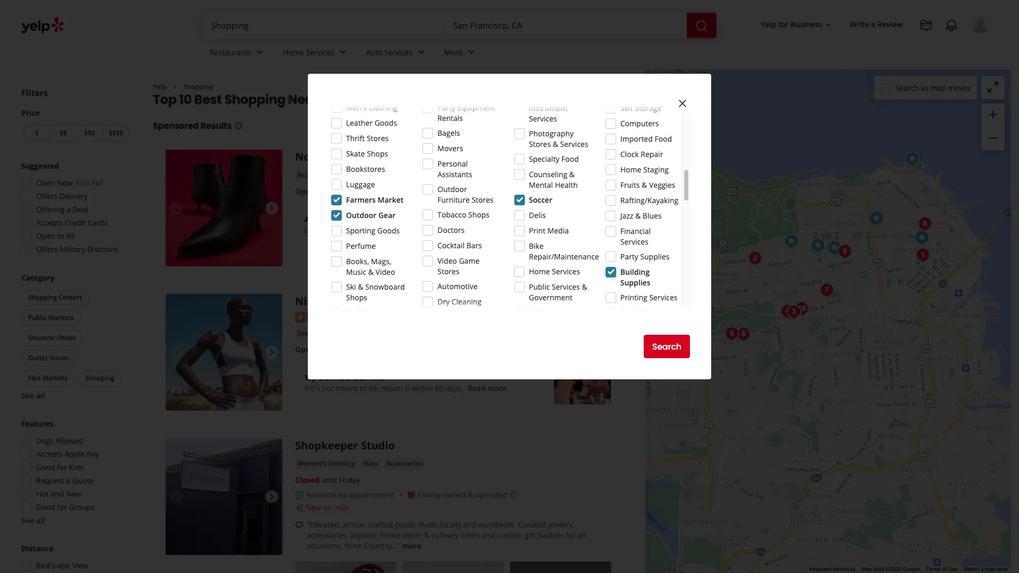 Task type: locate. For each thing, give the bounding box(es) containing it.
gear up kate
[[379, 210, 396, 220]]

0 horizontal spatial gear
[[353, 373, 371, 383]]

2 slideshow element from the top
[[166, 294, 283, 411]]

& right the music
[[368, 267, 374, 277]]

it's
[[311, 383, 320, 393]]

0 horizontal spatial accessories
[[297, 171, 334, 180]]

24 chevron down v2 image for more
[[465, 46, 478, 59]]

stores inside video game stores
[[438, 267, 460, 277]]

24 chevron down v2 image inside restaurants link
[[253, 46, 266, 59]]

more down decor
[[402, 541, 422, 552]]

2 vertical spatial slideshow element
[[166, 439, 283, 556]]

pay
[[87, 449, 99, 459]]

24 chevron down v2 image inside home services link
[[337, 46, 349, 59]]

1 vertical spatial see all button
[[21, 516, 45, 526]]

food down photography stores & services at right top
[[562, 154, 579, 164]]

& down repair/maintenance
[[582, 282, 588, 292]]

1 vertical spatial supplies
[[621, 278, 651, 288]]

& inside "ski & snowboard shops"
[[358, 282, 364, 292]]

stores inside photography stores & services
[[529, 139, 551, 149]]

san francisco mercantile image
[[777, 301, 799, 322]]

& up health
[[570, 169, 575, 180]]

clothing for men's clothing
[[369, 103, 398, 113]]

1 horizontal spatial public
[[529, 282, 550, 292]]

0 vertical spatial good
[[36, 463, 55, 473]]

1 vertical spatial accessories button
[[384, 459, 425, 470]]

0 horizontal spatial video
[[376, 267, 395, 277]]

shops inside "ski & snowboard shops"
[[346, 293, 368, 303]]

group containing suggested
[[18, 161, 132, 258]]

next image
[[266, 202, 278, 215]]

0 vertical spatial goods
[[375, 118, 397, 128]]

public
[[529, 282, 550, 292], [28, 313, 47, 322]]

open for to
[[36, 231, 55, 241]]

to left all
[[57, 231, 64, 241]]

yelp left '16 chevron right v2' icon
[[153, 82, 167, 91]]

deal
[[73, 204, 88, 215]]

1 vertical spatial more
[[488, 383, 507, 393]]

until left 9:00
[[317, 187, 333, 197]]

accessories button up 16 family owned v2 icon
[[384, 459, 425, 470]]

0 vertical spatial to
[[57, 231, 64, 241]]

a left "deal" at the top
[[67, 204, 71, 215]]

good down "hot"
[[36, 502, 55, 513]]

see up the distance
[[21, 516, 34, 526]]

1 see from the top
[[21, 391, 34, 401]]

search
[[896, 83, 920, 93], [653, 341, 682, 353]]

1 see all from the top
[[21, 391, 45, 401]]

books, mags, music & video
[[346, 257, 395, 277]]

shopkeeper studio
[[295, 439, 395, 453]]

all down "hot"
[[36, 516, 45, 526]]

0 vertical spatial supplies
[[641, 252, 670, 262]]

1 horizontal spatial sporting goods
[[346, 226, 400, 236]]

stores up specialty
[[529, 139, 551, 149]]

0 vertical spatial previous image
[[170, 347, 183, 359]]

1 see all button from the top
[[21, 391, 45, 401]]

pm for open until 9:00 pm
[[351, 187, 362, 197]]

supplies
[[641, 252, 670, 262], [621, 278, 651, 288]]

slideshow element
[[166, 150, 283, 267], [166, 294, 283, 411], [166, 439, 283, 556]]

0 horizontal spatial party
[[438, 103, 456, 113]]

accessories link up 16 family owned v2 icon
[[384, 459, 425, 470]]

search down schools
[[653, 341, 682, 353]]

notifications image
[[946, 19, 959, 32]]

1 horizontal spatial party
[[621, 252, 639, 262]]

new left york.
[[423, 225, 439, 236]]

24 chevron down v2 image right auto services
[[415, 46, 428, 59]]

outdoor furniture stores
[[438, 184, 494, 205]]

2 offers from the top
[[36, 244, 58, 254]]

public up government
[[529, 282, 550, 292]]

cards
[[88, 218, 108, 228]]

terms
[[927, 567, 941, 573]]

to left be,
[[360, 383, 367, 393]]

accepts down offering
[[36, 218, 63, 228]]

san left men's
[[321, 91, 346, 109]]

try our new gear irl if it's not meant to be, return it within 60 days. read more
[[304, 373, 507, 393]]

farmers
[[346, 195, 376, 205]]

0 vertical spatial until
[[317, 187, 333, 197]]

0 vertical spatial home services
[[283, 47, 334, 57]]

sporting goods down under
[[346, 226, 400, 236]]

1 horizontal spatial 24 chevron down v2 image
[[465, 46, 478, 59]]

0 horizontal spatial surf
[[346, 308, 361, 318]]

0 vertical spatial read
[[463, 225, 481, 236]]

love on haight image
[[792, 298, 813, 319]]

cris consignment image
[[866, 208, 887, 229]]

all inside ""elevated, artisan crafted goods made locally and worldwide. curated jewelry, accessories, apparel, home decor & culinary items and custom gift baskets for all occasions. wine country…""
[[578, 531, 586, 541]]

0 horizontal spatial public
[[28, 313, 47, 322]]

search button
[[644, 335, 690, 359]]

2 vertical spatial goods
[[326, 329, 346, 338]]

0 vertical spatial outdoor
[[438, 184, 467, 194]]

24 chevron down v2 image left auto
[[337, 46, 349, 59]]

a left quote at the left bottom of page
[[66, 476, 70, 486]]

option group
[[18, 544, 132, 574]]

stores right "shoe"
[[403, 171, 423, 180]]

foggy notion image
[[745, 248, 766, 269]]

services
[[306, 47, 334, 57], [385, 47, 413, 57], [529, 114, 557, 124], [561, 139, 589, 149], [621, 237, 649, 247], [552, 267, 580, 277], [552, 282, 580, 292], [650, 293, 678, 303]]

owned
[[443, 490, 466, 501]]

home up "near"
[[283, 47, 304, 57]]

1 vertical spatial clothing
[[328, 460, 355, 469]]

sporting down 3 star rating "image"
[[297, 329, 324, 338]]

public markets button
[[21, 310, 81, 326]]

clothing for women's clothing
[[328, 460, 355, 469]]

1 vertical spatial offers
[[36, 244, 58, 254]]

clothing inside button
[[328, 460, 355, 469]]

home services inside search dialog
[[529, 267, 580, 277]]

counseling
[[529, 169, 568, 180]]

0 vertical spatial see
[[21, 391, 34, 401]]

for down hot and new
[[57, 502, 67, 513]]

2 horizontal spatial yelp
[[761, 19, 777, 29]]

1 vertical spatial yelp
[[153, 82, 167, 91]]

group
[[982, 104, 1005, 150], [18, 161, 132, 258], [19, 273, 132, 402], [18, 419, 132, 526]]

clothing up friday
[[328, 460, 355, 469]]

1 horizontal spatial accessories
[[387, 460, 423, 469]]

sort:
[[527, 96, 543, 106]]

16 family owned v2 image
[[407, 491, 416, 500]]

0 vertical spatial sporting
[[346, 226, 376, 236]]

outlet stores button
[[21, 351, 76, 366]]

new inside try our new gear irl if it's not meant to be, return it within 60 days. read more
[[334, 373, 351, 383]]

sewing
[[621, 78, 645, 88]]

apple
[[65, 449, 85, 459]]

doctors
[[438, 225, 465, 235]]

0 horizontal spatial 24 chevron down v2 image
[[253, 46, 266, 59]]

for inside ""elevated, artisan crafted goods made locally and worldwide. curated jewelry, accessories, apparel, home decor & culinary items and custom gift baskets for all occasions. wine country…""
[[566, 531, 576, 541]]

closed
[[295, 476, 320, 486]]

cabinetry
[[529, 308, 563, 318]]

1 vertical spatial markets
[[42, 374, 68, 383]]

1 vertical spatial sporting goods
[[297, 329, 346, 338]]

2 accepts from the top
[[36, 449, 63, 459]]

1 horizontal spatial video
[[438, 256, 457, 266]]

services inside musical instrument services
[[529, 114, 557, 124]]

1 vertical spatial party
[[621, 252, 639, 262]]

1 vertical spatial san
[[323, 294, 342, 309]]

0 vertical spatial yelp
[[761, 19, 777, 29]]

groups
[[69, 502, 95, 513]]

0 vertical spatial accepts
[[36, 218, 63, 228]]

2 next image from the top
[[266, 491, 278, 504]]

previous image
[[170, 202, 183, 215]]

1 horizontal spatial to
[[360, 383, 367, 393]]

for up request a quote
[[57, 463, 67, 473]]

& up alterations
[[647, 78, 653, 88]]

2 see from the top
[[21, 516, 34, 526]]

write
[[850, 19, 870, 29]]

yelp
[[761, 19, 777, 29], [153, 82, 167, 91], [334, 503, 349, 513]]

zoom in image
[[987, 108, 1000, 121]]

public inside button
[[28, 313, 47, 322]]

the san francisco sock market at pier 39 image
[[902, 148, 923, 170]]

business
[[791, 19, 823, 29]]

stores up tobacco shops
[[472, 195, 494, 205]]

best
[[194, 91, 222, 109]]

$$$$
[[109, 129, 123, 138]]

16 chevron right v2 image
[[171, 83, 179, 91]]

category
[[21, 273, 55, 283]]

home
[[283, 47, 304, 57], [621, 165, 642, 175], [529, 267, 550, 277]]

shops inside souvenir shops button
[[57, 334, 75, 343]]

stores for thrift stores
[[367, 133, 389, 143]]

0 horizontal spatial sporting goods
[[297, 329, 346, 338]]

locally
[[440, 520, 461, 530]]

assistants
[[438, 169, 473, 180]]

markets right flea
[[42, 374, 68, 383]]

0 vertical spatial sporting goods
[[346, 226, 400, 236]]

party inside party equipment rentals
[[438, 103, 456, 113]]

accessories up 16 family owned v2 icon
[[387, 460, 423, 469]]

map left error
[[986, 567, 996, 573]]

1 vertical spatial food
[[562, 154, 579, 164]]

2 vertical spatial more
[[402, 541, 422, 552]]

group containing category
[[19, 273, 132, 402]]

0 horizontal spatial home
[[283, 47, 304, 57]]

home services down repair/maintenance
[[529, 267, 580, 277]]

next image
[[266, 347, 278, 359], [266, 491, 278, 504]]

1 horizontal spatial gear
[[379, 210, 396, 220]]

all down flea
[[36, 391, 45, 401]]

close image
[[677, 97, 689, 110]]

1 vertical spatial see
[[21, 516, 34, 526]]

mags,
[[371, 257, 392, 267]]

goods down men's clothing at the top of page
[[375, 118, 397, 128]]

1 horizontal spatial search
[[896, 83, 920, 93]]

san up 3 star rating "image"
[[323, 294, 342, 309]]

see down flea
[[21, 391, 34, 401]]

video down cocktail
[[438, 256, 457, 266]]

option group containing distance
[[18, 544, 132, 574]]

flea markets
[[28, 374, 68, 383]]

sakura image
[[722, 323, 743, 344]]

gift
[[525, 531, 536, 541]]

read inside try our new gear irl if it's not meant to be, return it within 60 days. read more
[[468, 383, 486, 393]]

accessories button down 'nordstrom'
[[295, 170, 336, 181]]

goods down 3 star rating "image"
[[326, 329, 346, 338]]

0 horizontal spatial map
[[931, 83, 947, 93]]

ski
[[346, 282, 356, 292]]

francisco,
[[348, 91, 414, 109]]

2 good from the top
[[36, 502, 55, 513]]

offers down open to all
[[36, 244, 58, 254]]

all
[[36, 391, 45, 401], [36, 516, 45, 526], [578, 531, 586, 541]]

to inside try our new gear irl if it's not meant to be, return it within 60 days. read more
[[360, 383, 367, 393]]

24 chevron down v2 image right the restaurants
[[253, 46, 266, 59]]

24 chevron down v2 image inside more link
[[465, 46, 478, 59]]

supplies down building
[[621, 278, 651, 288]]

sporting goods down 3 star rating "image"
[[297, 329, 346, 338]]

home down bike
[[529, 267, 550, 277]]

for left business
[[779, 19, 789, 29]]

shopping right '16 chevron right v2' icon
[[184, 82, 213, 91]]

closed until friday
[[295, 476, 360, 486]]

supplies for building supplies
[[621, 278, 651, 288]]

sunglasses button
[[341, 170, 379, 181]]

1 vertical spatial outdoor
[[346, 210, 377, 220]]

a right report
[[981, 567, 984, 573]]

2 vertical spatial yelp
[[334, 503, 349, 513]]

hot and new
[[36, 489, 81, 499]]

search for search
[[653, 341, 682, 353]]

1 vertical spatial home services
[[529, 267, 580, 277]]

and inside the amazing gifts under $50 dolce vita, adidas and kate spade new york. read more
[[367, 225, 381, 236]]

more right days. at the bottom left
[[488, 383, 507, 393]]

& down made
[[424, 531, 430, 541]]

jazz & blues
[[621, 211, 662, 221]]

see for features
[[21, 516, 34, 526]]

1 vertical spatial search
[[653, 341, 682, 353]]

public markets
[[28, 313, 74, 322]]

map
[[862, 567, 873, 573]]

bagels
[[438, 128, 460, 138]]

search dialog
[[0, 0, 1020, 574]]

google image
[[649, 560, 684, 574]]

sporting inside search dialog
[[346, 226, 376, 236]]

gear
[[379, 210, 396, 220], [353, 373, 371, 383]]

view
[[72, 561, 88, 571]]

2 previous image from the top
[[170, 491, 183, 504]]

stores for photography stores & services
[[529, 139, 551, 149]]

video inside books, mags, music & video
[[376, 267, 395, 277]]

2 vertical spatial all
[[578, 531, 586, 541]]

accepts down dogs
[[36, 449, 63, 459]]

see all down flea
[[21, 391, 45, 401]]

a right write
[[872, 19, 876, 29]]

outdoor down farmers
[[346, 210, 377, 220]]

see for category
[[21, 391, 34, 401]]

repair/maintenance
[[529, 252, 599, 262]]

2 horizontal spatial home
[[621, 165, 642, 175]]

1 horizontal spatial sporting
[[346, 226, 376, 236]]

1 horizontal spatial food
[[655, 134, 673, 144]]

cocktail
[[438, 241, 465, 251]]

expand map image
[[987, 81, 1000, 93]]

1 accepts from the top
[[36, 218, 63, 228]]

1 vertical spatial accessories link
[[384, 459, 425, 470]]

kate
[[383, 225, 398, 236]]

None search field
[[203, 13, 719, 38]]

more down tobacco shops
[[483, 225, 502, 236]]

0 horizontal spatial nike san francisco image
[[166, 294, 283, 411]]

markets inside public markets button
[[48, 313, 74, 322]]

google
[[903, 567, 920, 573]]

0 horizontal spatial accessories button
[[295, 170, 336, 181]]

projects image
[[920, 19, 933, 32]]

pm right 9:00
[[351, 187, 362, 197]]

pm inside group
[[92, 178, 103, 188]]

0 vertical spatial video
[[438, 256, 457, 266]]

24 chevron down v2 image
[[337, 46, 349, 59], [465, 46, 478, 59]]

mai do - san francisco image
[[835, 241, 856, 262]]

0 vertical spatial home
[[283, 47, 304, 57]]

good for kids
[[36, 463, 84, 473]]

accepts for accepts credit cards
[[36, 218, 63, 228]]

all for category
[[36, 391, 45, 401]]

0 vertical spatial map
[[931, 83, 947, 93]]

gear inside search dialog
[[379, 210, 396, 220]]

outdoor for outdoor gear
[[346, 210, 377, 220]]

2 24 chevron down v2 image from the left
[[465, 46, 478, 59]]

0 horizontal spatial home services
[[283, 47, 334, 57]]

"elevated,
[[307, 520, 341, 530]]

appointment
[[349, 490, 394, 501]]

1 slideshow element from the top
[[166, 150, 283, 267]]

dry cleaning
[[438, 297, 482, 307]]

1 horizontal spatial home services
[[529, 267, 580, 277]]

0 vertical spatial markets
[[48, 313, 74, 322]]

outdoor inside outdoor furniture stores
[[438, 184, 467, 194]]

offers up offering
[[36, 191, 58, 201]]

1 vertical spatial public
[[28, 313, 47, 322]]

0 horizontal spatial food
[[562, 154, 579, 164]]

1 24 chevron down v2 image from the left
[[337, 46, 349, 59]]

16 new v2 image
[[295, 504, 304, 513]]

building
[[621, 267, 650, 277]]

1 24 chevron down v2 image from the left
[[253, 46, 266, 59]]

0 vertical spatial gear
[[379, 210, 396, 220]]

and right "hot"
[[51, 489, 64, 499]]

good for good for groups
[[36, 502, 55, 513]]

open left all
[[36, 231, 55, 241]]

& right ski
[[358, 282, 364, 292]]

accepts
[[36, 218, 63, 228], [36, 449, 63, 459]]

16 chevron down v2 image
[[825, 21, 833, 29]]

0 horizontal spatial search
[[653, 341, 682, 353]]

all right baskets on the bottom right
[[578, 531, 586, 541]]

souvenir shops
[[28, 334, 75, 343]]

sponsored
[[153, 120, 199, 132]]

the love of ganesha image
[[784, 301, 805, 323]]

wine
[[345, 541, 362, 552]]

services up government
[[552, 282, 580, 292]]

24 chevron down v2 image for auto services
[[415, 46, 428, 59]]

san
[[321, 91, 346, 109], [323, 294, 342, 309]]

0 vertical spatial see all button
[[21, 391, 45, 401]]

info icon image
[[511, 491, 519, 500], [511, 491, 519, 500]]

open down suggested
[[36, 178, 55, 188]]

music
[[346, 267, 367, 277]]

stores down leather goods
[[367, 133, 389, 143]]

accessories down 'nordstrom'
[[297, 171, 334, 180]]

0 horizontal spatial accessories link
[[295, 170, 336, 181]]

spade
[[400, 225, 421, 236]]

offers for offers delivery
[[36, 191, 58, 201]]

markets for flea markets
[[42, 374, 68, 383]]

services right auto
[[385, 47, 413, 57]]

features
[[21, 419, 54, 429]]

surf for surf schools
[[621, 308, 635, 318]]

1 horizontal spatial map
[[986, 567, 996, 573]]

search left as
[[896, 83, 920, 93]]

0 horizontal spatial 24 chevron down v2 image
[[337, 46, 349, 59]]

1 vertical spatial all
[[36, 516, 45, 526]]

shopping link
[[184, 82, 213, 91]]

musical instrument services
[[529, 92, 568, 124]]

until down women's clothing link
[[322, 476, 337, 486]]

nordstrom rack - daly city image
[[166, 150, 283, 267]]

1 next image from the top
[[266, 347, 278, 359]]

1 vertical spatial map
[[986, 567, 996, 573]]

services down financial
[[621, 237, 649, 247]]

all for features
[[36, 516, 45, 526]]

data
[[874, 567, 885, 573]]

1 vertical spatial next image
[[266, 491, 278, 504]]

1 horizontal spatial surf
[[621, 308, 635, 318]]

1 vertical spatial accepts
[[36, 449, 63, 459]]

centers
[[59, 293, 82, 302]]

previous image
[[170, 347, 183, 359], [170, 491, 183, 504]]

nike san francisco image
[[912, 227, 933, 248], [166, 294, 283, 411]]

1 previous image from the top
[[170, 347, 183, 359]]

bird's-
[[36, 561, 58, 571]]

0 vertical spatial search
[[896, 83, 920, 93]]

2 see all from the top
[[21, 516, 45, 526]]

16 info v2 image
[[234, 122, 242, 130]]

yelp inside button
[[761, 19, 777, 29]]

shopping inside button
[[28, 293, 57, 302]]

open for now
[[36, 178, 55, 188]]

0 vertical spatial public
[[529, 282, 550, 292]]

error
[[997, 567, 1009, 573]]

search image
[[696, 19, 709, 32]]

for inside button
[[779, 19, 789, 29]]

sunglasses
[[343, 171, 377, 180]]

0 vertical spatial see all
[[21, 391, 45, 401]]

1 vertical spatial to
[[360, 383, 367, 393]]

clothing up leather goods
[[369, 103, 398, 113]]

& down "photography"
[[553, 139, 559, 149]]

1 horizontal spatial yelp
[[334, 503, 349, 513]]

0 vertical spatial offers
[[36, 191, 58, 201]]

shopkeeper studio image
[[166, 439, 283, 556]]

1 horizontal spatial pm
[[351, 187, 362, 197]]

shopping centers button
[[21, 290, 89, 306]]

automotive
[[438, 282, 478, 292]]

stores up automotive
[[438, 267, 460, 277]]

& right the owned
[[468, 490, 474, 501]]

hats link
[[361, 459, 380, 470]]

pm right 5:03
[[92, 178, 103, 188]]

yelp link
[[153, 82, 167, 91]]

self
[[621, 103, 633, 113]]

open up the amazing
[[295, 187, 315, 197]]

2 24 chevron down v2 image from the left
[[415, 46, 428, 59]]

0 vertical spatial food
[[655, 134, 673, 144]]

food up repair at top right
[[655, 134, 673, 144]]

for down the jewelry,
[[566, 531, 576, 541]]

markets inside flea markets button
[[42, 374, 68, 383]]

1 horizontal spatial nike san francisco image
[[912, 227, 933, 248]]

services up specialty food
[[561, 139, 589, 149]]

2 see all button from the top
[[21, 516, 45, 526]]

crafted
[[369, 520, 393, 530]]

sporting down under
[[346, 226, 376, 236]]

zoom out image
[[987, 132, 1000, 145]]

new inside the amazing gifts under $50 dolce vita, adidas and kate spade new york. read more
[[423, 225, 439, 236]]

24 chevron down v2 image
[[253, 46, 266, 59], [415, 46, 428, 59]]

gear inside try our new gear irl if it's not meant to be, return it within 60 days. read more
[[353, 373, 371, 383]]

goods down $50
[[378, 226, 400, 236]]

services up schools
[[650, 293, 678, 303]]

food for imported food
[[655, 134, 673, 144]]

search inside "search" 'button'
[[653, 341, 682, 353]]

0 horizontal spatial to
[[57, 231, 64, 241]]

public inside the public services & government
[[529, 282, 550, 292]]

services down instrument
[[529, 114, 557, 124]]

party up building
[[621, 252, 639, 262]]

slideshow element for nordstrom
[[166, 150, 283, 267]]

1 good from the top
[[36, 463, 55, 473]]

$ button
[[23, 125, 50, 141]]

stores for shoe stores
[[403, 171, 423, 180]]

markets down shopping centers button
[[48, 313, 74, 322]]

3 slideshow element from the top
[[166, 439, 283, 556]]

auto services
[[366, 47, 413, 57]]

24 chevron down v2 image inside auto services link
[[415, 46, 428, 59]]

next image for shopkeeper studio
[[266, 491, 278, 504]]

culinary
[[432, 531, 459, 541]]

shopping right flea markets
[[86, 374, 114, 383]]

0 horizontal spatial pm
[[92, 178, 103, 188]]

surf down printing
[[621, 308, 635, 318]]

1 vertical spatial see all
[[21, 516, 45, 526]]

clothing inside search dialog
[[369, 103, 398, 113]]

1 vertical spatial until
[[322, 476, 337, 486]]

read up bars at the top left
[[463, 225, 481, 236]]

mental
[[529, 180, 553, 190]]

good up request
[[36, 463, 55, 473]]

items
[[461, 531, 480, 541]]

& right fruits
[[642, 180, 648, 190]]

see
[[21, 391, 34, 401], [21, 516, 34, 526]]

movers
[[438, 143, 463, 154]]

1 offers from the top
[[36, 191, 58, 201]]

& right the "jazz" at the top
[[636, 211, 641, 221]]

yelp for yelp for business
[[761, 19, 777, 29]]

shops for skate shops
[[367, 149, 388, 159]]



Task type: vqa. For each thing, say whether or not it's contained in the screenshot.
SPORTING GOODS button
yes



Task type: describe. For each thing, give the bounding box(es) containing it.
meant
[[336, 383, 358, 393]]

$$ button
[[50, 125, 76, 141]]

10
[[179, 91, 192, 109]]

for for business
[[779, 19, 789, 29]]

jewelry,
[[548, 520, 575, 530]]

supplies for party supplies
[[641, 252, 670, 262]]

rare device image
[[817, 280, 838, 301]]

1 vertical spatial goods
[[378, 226, 400, 236]]

services up "top 10 best shopping near san francisco, california"
[[306, 47, 334, 57]]

surf for surf shop
[[346, 308, 361, 318]]

"elevated, artisan crafted goods made locally and worldwide. curated jewelry, accessories, apparel, home decor & culinary items and custom gift baskets for all occasions. wine country…"
[[307, 520, 586, 552]]

see all button for features
[[21, 516, 45, 526]]

write a review
[[850, 19, 903, 29]]

offers for offers military discount
[[36, 244, 58, 254]]

3.0
[[357, 311, 367, 322]]

personal assistants
[[438, 159, 473, 180]]

anime pop image
[[915, 213, 936, 234]]

military
[[60, 244, 86, 254]]

alterations
[[621, 88, 658, 98]]

shopping inside button
[[86, 374, 114, 383]]

1 vertical spatial nike san francisco image
[[166, 294, 283, 411]]

shopping centers
[[28, 293, 82, 302]]

family-owned & operated
[[418, 490, 507, 501]]

until for shopkeeper
[[322, 476, 337, 486]]

new on yelp
[[306, 503, 349, 513]]

previous image for nike san francisco
[[170, 347, 183, 359]]

print
[[529, 226, 546, 236]]

restaurants
[[210, 47, 251, 57]]

& inside the counseling & mental health
[[570, 169, 575, 180]]

1 vertical spatial accessories
[[387, 460, 423, 469]]

shopping up 16 info v2 image
[[224, 91, 286, 109]]

offering
[[36, 204, 65, 215]]

bike
[[529, 241, 544, 251]]

worldwide.
[[479, 520, 517, 530]]

pm for open now 5:03 pm
[[92, 178, 103, 188]]

shop
[[362, 308, 380, 318]]

24 chevron down v2 image for home services
[[337, 46, 349, 59]]

offers military discount
[[36, 244, 118, 254]]

shops for tobacco shops
[[469, 210, 490, 220]]

accepts credit cards
[[36, 218, 108, 228]]

perfume
[[346, 241, 376, 251]]

personal
[[438, 159, 468, 169]]

yelp for yelp link at the left of the page
[[153, 82, 167, 91]]

new up groups
[[66, 489, 81, 499]]

0 vertical spatial accessories link
[[295, 170, 336, 181]]

0 vertical spatial san
[[321, 91, 346, 109]]

amazing gifts under $50 dolce vita, adidas and kate spade new york. read more
[[304, 215, 502, 236]]

more inside try our new gear irl if it's not meant to be, return it within 60 days. read more
[[488, 383, 507, 393]]

2 vertical spatial home
[[529, 267, 550, 277]]

party supplies
[[621, 252, 670, 262]]

kids
[[69, 463, 84, 473]]

services down repair/maintenance
[[552, 267, 580, 277]]

accepts for accepts apple pay
[[36, 449, 63, 459]]

for for groups
[[57, 502, 67, 513]]

flea markets button
[[21, 371, 75, 387]]

musical
[[529, 92, 556, 103]]

see all for category
[[21, 391, 45, 401]]

studio
[[361, 439, 395, 453]]

storage
[[635, 103, 662, 113]]

dogs allowed
[[36, 436, 83, 446]]

party for party equipment rentals
[[438, 103, 456, 113]]

home inside business categories element
[[283, 47, 304, 57]]

button down image
[[781, 231, 802, 252]]

sponsored results
[[153, 120, 232, 132]]

shopkeeper
[[295, 439, 358, 453]]

nike san francisco link
[[295, 294, 395, 309]]

curated
[[519, 520, 546, 530]]

see all for features
[[21, 516, 45, 526]]

a for quote
[[66, 476, 70, 486]]

& inside the public services & government
[[582, 282, 588, 292]]

0 vertical spatial nike san francisco image
[[912, 227, 933, 248]]

services inside the public services & government
[[552, 282, 580, 292]]

outdoor for outdoor furniture stores
[[438, 184, 467, 194]]

bookstores
[[346, 164, 385, 174]]

video inside video game stores
[[438, 256, 457, 266]]

services inside photography stores & services
[[561, 139, 589, 149]]

map for error
[[986, 567, 996, 573]]

food for specialty food
[[562, 154, 579, 164]]

report
[[964, 567, 980, 573]]

0 vertical spatial accessories button
[[295, 170, 336, 181]]

$50
[[382, 215, 395, 225]]

home
[[381, 531, 401, 541]]

eye
[[58, 561, 70, 571]]

business categories element
[[201, 38, 991, 69]]

3 star rating image
[[295, 312, 353, 323]]

souvenir shops button
[[21, 330, 82, 346]]

allowed
[[56, 436, 83, 446]]

luggage
[[346, 180, 375, 190]]

a for deal
[[67, 204, 71, 215]]

1 vertical spatial home
[[621, 165, 642, 175]]

until for nordstrom
[[317, 187, 333, 197]]

sporting goods inside search dialog
[[346, 226, 400, 236]]

more link
[[436, 38, 486, 69]]

slideshow element for nike
[[166, 294, 283, 411]]

$$$ button
[[76, 125, 103, 141]]

open down sporting goods button
[[295, 345, 315, 355]]

stores inside outdoor furniture stores
[[472, 195, 494, 205]]

york.
[[441, 225, 458, 236]]

shoe stores
[[386, 171, 423, 180]]

distance
[[21, 544, 54, 554]]

video game stores
[[438, 256, 480, 277]]

to inside group
[[57, 231, 64, 241]]

goods inside sporting goods button
[[326, 329, 346, 338]]

women's clothing
[[297, 460, 355, 469]]

read inside the amazing gifts under $50 dolce vita, adidas and kate spade new york. read more
[[463, 225, 481, 236]]

a for review
[[872, 19, 876, 29]]

made
[[418, 520, 438, 530]]

tobacco shops
[[438, 210, 490, 220]]

and up "items"
[[463, 520, 477, 530]]

services inside financial services
[[621, 237, 649, 247]]

next image for nike san francisco
[[266, 347, 278, 359]]

try
[[304, 373, 316, 383]]

shoe stores link
[[384, 170, 425, 181]]

map for moves
[[931, 83, 947, 93]]

open for until
[[295, 187, 315, 197]]

family-
[[418, 490, 443, 501]]

and down the worldwide.
[[482, 531, 495, 541]]

sporting goods inside sporting goods button
[[297, 329, 346, 338]]

0 vertical spatial accessories
[[297, 171, 334, 180]]

1 horizontal spatial accessories button
[[384, 459, 425, 470]]

government
[[529, 293, 573, 303]]

furniture
[[438, 195, 470, 205]]

shops for souvenir shops
[[57, 334, 75, 343]]

nike
[[295, 294, 320, 309]]

& inside books, mags, music & video
[[368, 267, 374, 277]]

& inside ""elevated, artisan crafted goods made locally and worldwide. curated jewelry, accessories, apparel, home decor & culinary items and custom gift baskets for all occasions. wine country…""
[[424, 531, 430, 541]]

more inside the amazing gifts under $50 dolce vita, adidas and kate spade new york. read more
[[483, 225, 502, 236]]

search for search as map moves
[[896, 83, 920, 93]]

24 chevron down v2 image for restaurants
[[253, 46, 266, 59]]

home services inside business categories element
[[283, 47, 334, 57]]

game
[[459, 256, 480, 266]]

map region
[[573, 0, 1020, 574]]

group containing features
[[18, 419, 132, 526]]

if
[[304, 383, 309, 393]]

public for public services & government
[[529, 282, 550, 292]]

keyboard
[[810, 567, 832, 573]]

new right 16 new v2 icon
[[306, 503, 322, 513]]

within
[[412, 383, 433, 393]]

slideshow element for shopkeeper
[[166, 439, 283, 556]]

available by appointment
[[306, 490, 394, 501]]

offering a deal
[[36, 204, 88, 215]]

she her image
[[824, 237, 845, 258]]

be,
[[369, 383, 380, 393]]

delis
[[529, 210, 546, 220]]

party for party supplies
[[621, 252, 639, 262]]

building supplies
[[621, 267, 651, 288]]

women's clothing link
[[295, 459, 357, 470]]

stores for outlet stores
[[49, 354, 69, 363]]

my favorite image
[[733, 324, 754, 345]]

sporting goods link
[[295, 328, 348, 339]]

fruits
[[621, 180, 640, 190]]

open now 5:03 pm
[[36, 178, 103, 188]]

previous image for shopkeeper studio
[[170, 491, 183, 504]]

shopping button
[[79, 371, 121, 387]]

16 available by appointment v2 image
[[295, 491, 304, 500]]

16 speech v2 image
[[295, 522, 304, 530]]

user actions element
[[753, 13, 1005, 79]]

see all button for category
[[21, 391, 45, 401]]

& inside photography stores & services
[[553, 139, 559, 149]]

bird's-eye view
[[36, 561, 88, 571]]

country…"
[[364, 541, 400, 552]]

a for map
[[981, 567, 984, 573]]

return
[[382, 383, 404, 393]]

nest maternity image
[[808, 235, 829, 256]]

printing services
[[621, 293, 678, 303]]

photography stores & services
[[529, 129, 589, 149]]

women's clothing button
[[295, 459, 357, 470]]

for for kids
[[57, 463, 67, 473]]

skate shops
[[346, 149, 388, 159]]

request a quote
[[36, 476, 94, 486]]

price group
[[21, 108, 132, 143]]

public for public markets
[[28, 313, 47, 322]]

5:03
[[75, 178, 90, 188]]

markets for public markets
[[48, 313, 74, 322]]

sporting inside button
[[297, 329, 324, 338]]

& inside sewing & alterations
[[647, 78, 653, 88]]

near
[[288, 91, 319, 109]]

good for good for kids
[[36, 463, 55, 473]]

westfield san francisco centre image
[[913, 245, 934, 266]]



